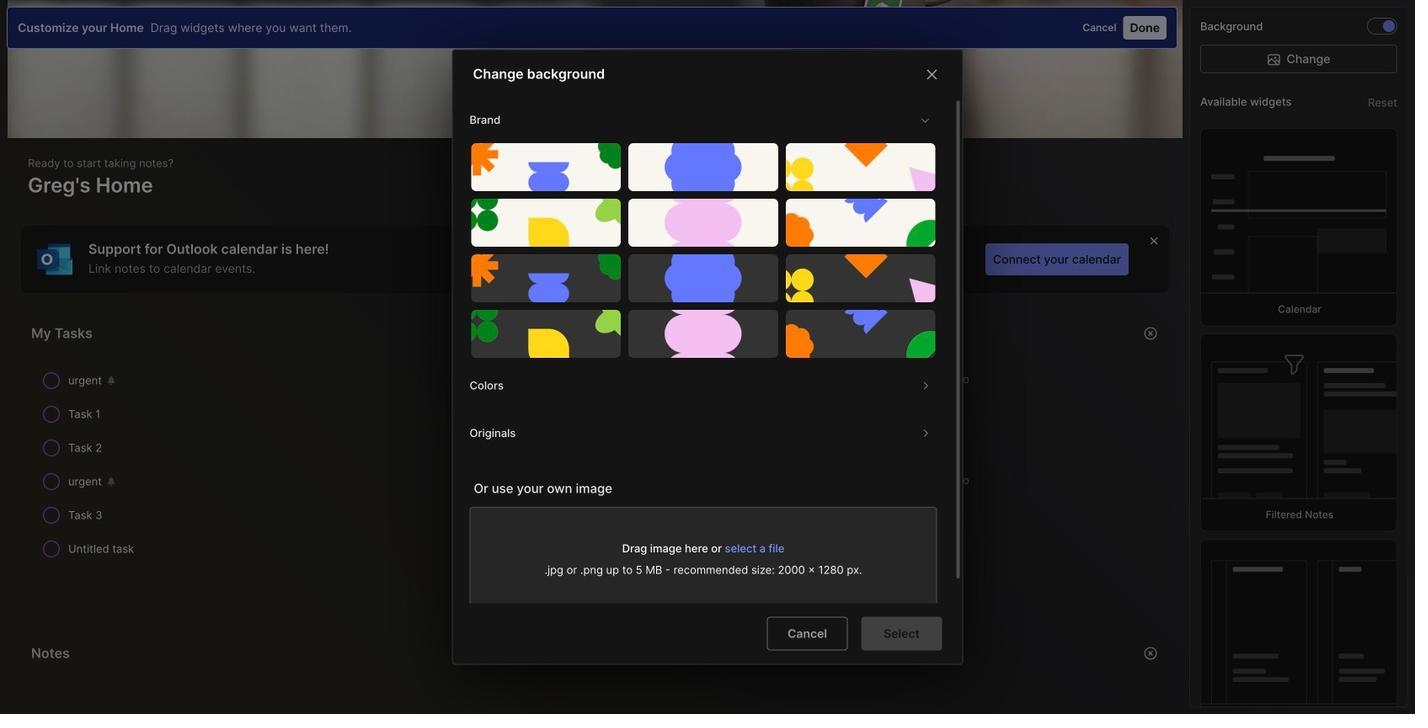 Task type: locate. For each thing, give the bounding box(es) containing it.
close image
[[922, 65, 942, 85]]



Task type: vqa. For each thing, say whether or not it's contained in the screenshot.
the Notes inside Notes link
no



Task type: describe. For each thing, give the bounding box(es) containing it.
edit widget title image
[[894, 645, 911, 662]]



